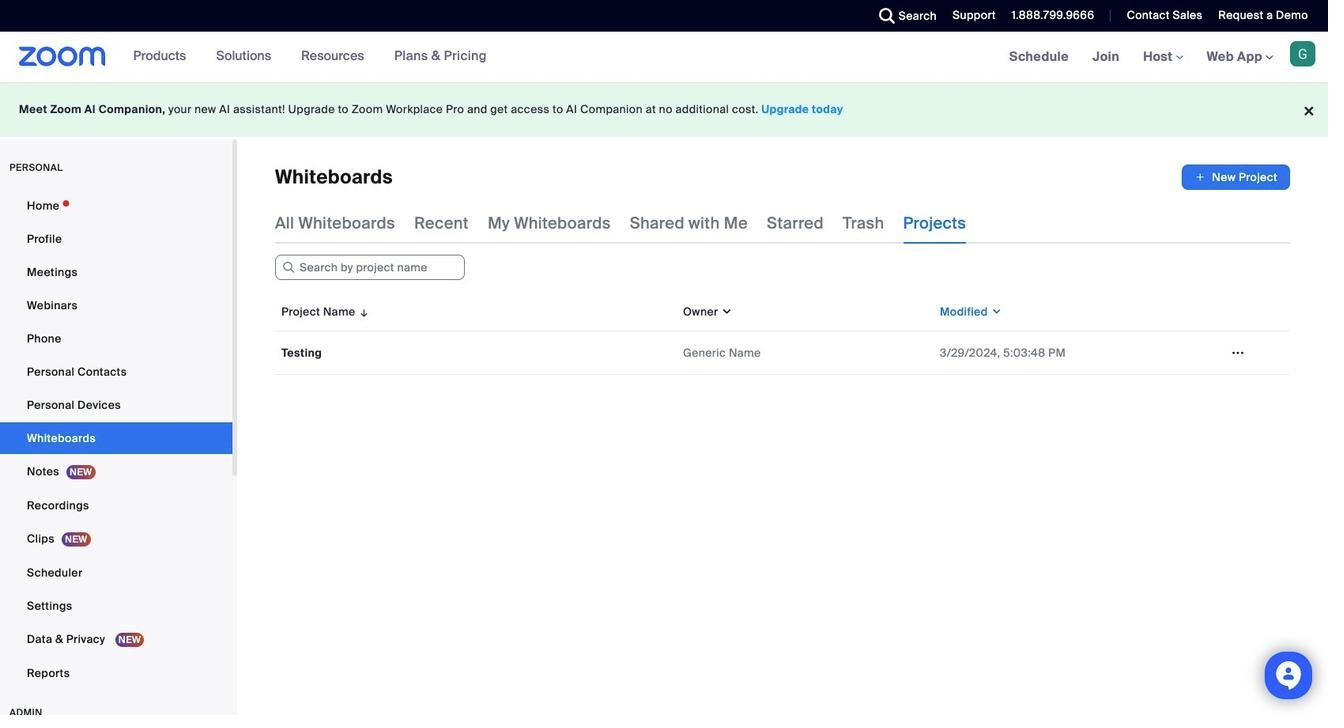 Task type: locate. For each thing, give the bounding box(es) containing it.
edit project image
[[1226, 346, 1251, 360]]

down image
[[719, 304, 733, 320]]

banner
[[0, 32, 1329, 83]]

footer
[[0, 82, 1329, 137]]

zoom logo image
[[19, 47, 106, 66]]

application
[[275, 293, 1291, 375]]

profile picture image
[[1291, 41, 1316, 66]]



Task type: vqa. For each thing, say whether or not it's contained in the screenshot.
product information navigation
yes



Task type: describe. For each thing, give the bounding box(es) containing it.
product information navigation
[[122, 32, 499, 82]]

personal menu menu
[[0, 190, 233, 691]]

arrow down image
[[356, 302, 370, 321]]

tabs of all whiteboard page tab list
[[275, 203, 967, 244]]

Search text field
[[275, 255, 465, 280]]

add image
[[1195, 169, 1207, 185]]

meetings navigation
[[998, 32, 1329, 83]]



